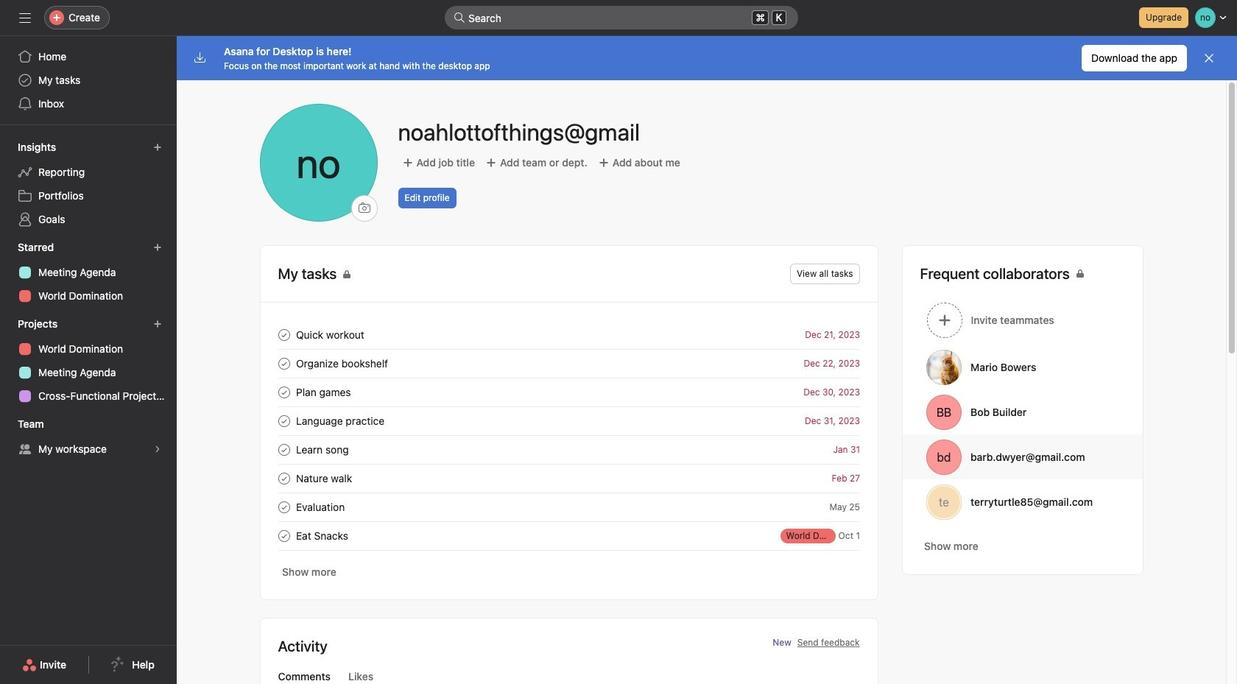 Task type: describe. For each thing, give the bounding box(es) containing it.
new insights image
[[153, 143, 162, 152]]

insights element
[[0, 134, 177, 234]]

new project or portfolio image
[[153, 320, 162, 328]]

2 mark complete image from the top
[[275, 441, 293, 458]]

projects element
[[0, 311, 177, 411]]

hide sidebar image
[[19, 12, 31, 24]]

2 mark complete checkbox from the top
[[275, 441, 293, 458]]

1 mark complete image from the top
[[275, 383, 293, 401]]

3 mark complete checkbox from the top
[[275, 470, 293, 487]]

add items to starred image
[[153, 243, 162, 252]]

dismiss image
[[1203, 52, 1215, 64]]

3 mark complete checkbox from the top
[[275, 412, 293, 430]]

1 mark complete image from the top
[[275, 326, 293, 344]]

1 mark complete checkbox from the top
[[275, 383, 293, 401]]

5 mark complete image from the top
[[275, 498, 293, 516]]

starred element
[[0, 234, 177, 311]]



Task type: locate. For each thing, give the bounding box(es) containing it.
4 mark complete checkbox from the top
[[275, 498, 293, 516]]

activity tab list
[[260, 669, 878, 684]]

prominent image
[[454, 12, 465, 24]]

0 vertical spatial mark complete image
[[275, 383, 293, 401]]

mark complete image
[[275, 383, 293, 401], [275, 441, 293, 458], [275, 527, 293, 545]]

2 mark complete image from the top
[[275, 355, 293, 372]]

Search tasks, projects, and more text field
[[445, 6, 798, 29]]

3 mark complete image from the top
[[275, 527, 293, 545]]

Mark complete checkbox
[[275, 326, 293, 344], [275, 355, 293, 372], [275, 412, 293, 430], [275, 527, 293, 545]]

mark complete image
[[275, 326, 293, 344], [275, 355, 293, 372], [275, 412, 293, 430], [275, 470, 293, 487], [275, 498, 293, 516]]

see details, my workspace image
[[153, 445, 162, 454]]

3 mark complete image from the top
[[275, 412, 293, 430]]

Mark complete checkbox
[[275, 383, 293, 401], [275, 441, 293, 458], [275, 470, 293, 487], [275, 498, 293, 516]]

1 mark complete checkbox from the top
[[275, 326, 293, 344]]

1 vertical spatial mark complete image
[[275, 441, 293, 458]]

teams element
[[0, 411, 177, 464]]

4 mark complete checkbox from the top
[[275, 527, 293, 545]]

2 vertical spatial mark complete image
[[275, 527, 293, 545]]

global element
[[0, 36, 177, 124]]

upload new photo image
[[260, 104, 377, 222], [358, 203, 370, 214]]

4 mark complete image from the top
[[275, 470, 293, 487]]

None field
[[445, 6, 798, 29]]

2 mark complete checkbox from the top
[[275, 355, 293, 372]]



Task type: vqa. For each thing, say whether or not it's contained in the screenshot.
Add items to starred image
yes



